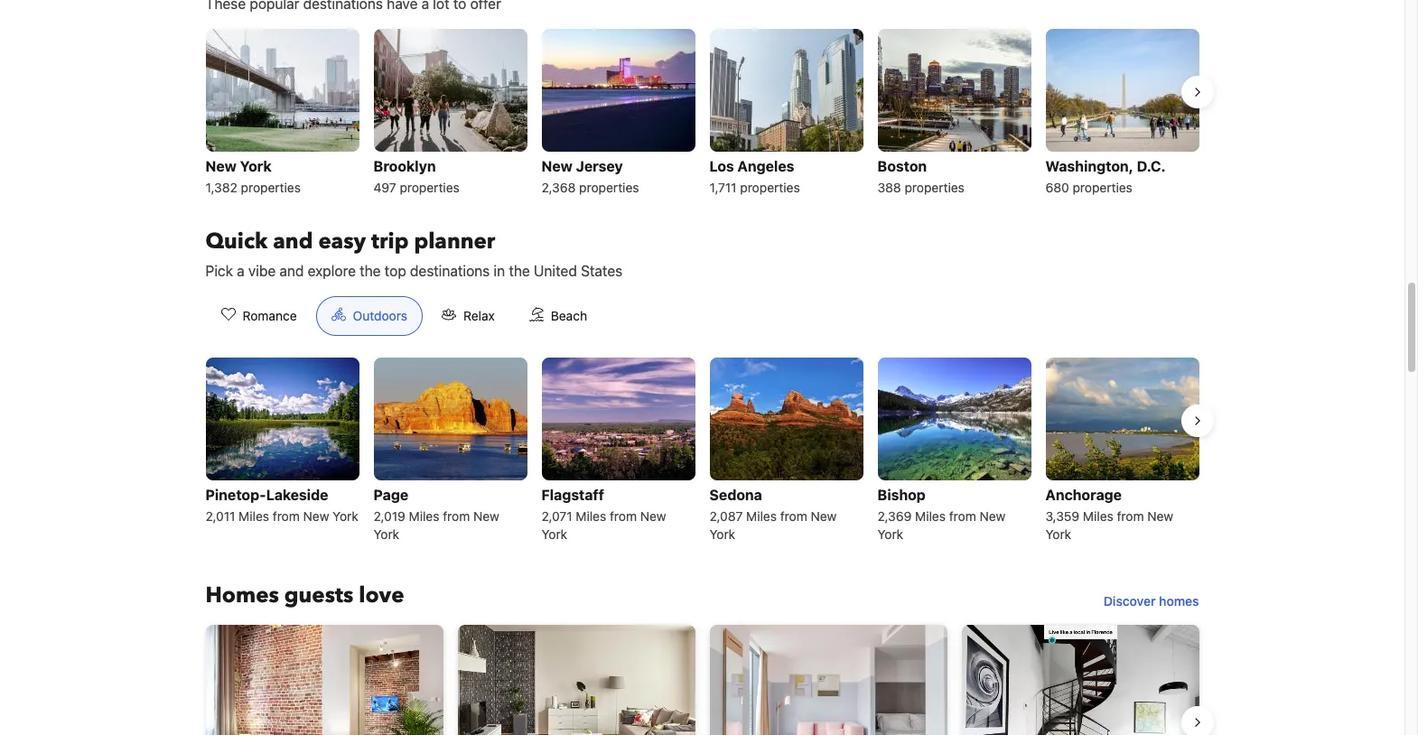 Task type: locate. For each thing, give the bounding box(es) containing it.
love
[[359, 581, 404, 611]]

bishop
[[878, 487, 926, 503]]

1,382
[[206, 180, 238, 195]]

6 properties from the left
[[1073, 180, 1133, 195]]

properties right 1,382
[[241, 180, 301, 195]]

the left top
[[360, 263, 381, 279]]

and right vibe
[[280, 263, 304, 279]]

washington,
[[1046, 158, 1134, 174]]

2,087
[[710, 509, 743, 524]]

from inside page 2,019 miles from new york
[[443, 509, 470, 524]]

miles down sedona
[[747, 509, 777, 524]]

new left "2,087"
[[641, 509, 667, 524]]

2 miles from the left
[[409, 509, 440, 524]]

brooklyn
[[374, 158, 436, 174]]

5 miles from the left
[[916, 509, 946, 524]]

miles down flagstaff
[[576, 509, 607, 524]]

miles for sedona
[[747, 509, 777, 524]]

new left 3,359
[[980, 509, 1006, 524]]

romance button
[[206, 296, 312, 336]]

4 miles from the left
[[747, 509, 777, 524]]

properties inside the washington, d.c. 680 properties
[[1073, 180, 1133, 195]]

homes
[[206, 581, 279, 611]]

from right 2,071
[[610, 509, 637, 524]]

washington, d.c. 680 properties
[[1046, 158, 1166, 195]]

discover
[[1104, 594, 1156, 609]]

miles down anchorage
[[1084, 509, 1114, 524]]

united
[[534, 263, 577, 279]]

2 properties from the left
[[400, 180, 460, 195]]

relax
[[464, 308, 495, 323]]

properties inside los angeles 1,711 properties
[[740, 180, 800, 195]]

york inside the sedona 2,087 miles from new york
[[710, 527, 736, 542]]

york down "2,087"
[[710, 527, 736, 542]]

york down 2,019
[[374, 527, 400, 542]]

2 the from the left
[[509, 263, 530, 279]]

from inside the sedona 2,087 miles from new york
[[781, 509, 808, 524]]

boston
[[878, 158, 927, 174]]

guests
[[284, 581, 354, 611]]

2 from from the left
[[443, 509, 470, 524]]

miles inside "pinetop-lakeside 2,011 miles from new york"
[[239, 509, 269, 524]]

6 miles from the left
[[1084, 509, 1114, 524]]

new up 1,382
[[206, 158, 237, 174]]

1 horizontal spatial the
[[509, 263, 530, 279]]

from down lakeside
[[273, 509, 300, 524]]

york inside anchorage 3,359 miles from new york
[[1046, 527, 1072, 542]]

and
[[273, 227, 313, 257], [280, 263, 304, 279]]

flagstaff 2,071 miles from new york
[[542, 487, 667, 542]]

3,359
[[1046, 509, 1080, 524]]

2,368
[[542, 180, 576, 195]]

york inside page 2,019 miles from new york
[[374, 527, 400, 542]]

d.c.
[[1138, 158, 1166, 174]]

miles right 2,369
[[916, 509, 946, 524]]

new up '2,368'
[[542, 158, 573, 174]]

quick and easy trip planner pick a vibe and explore the top destinations in the united states
[[206, 227, 623, 279]]

destinations
[[410, 263, 490, 279]]

top
[[385, 263, 406, 279]]

explore
[[308, 263, 356, 279]]

from inside anchorage 3,359 miles from new york
[[1117, 509, 1145, 524]]

new inside flagstaff 2,071 miles from new york
[[641, 509, 667, 524]]

2,369
[[878, 509, 912, 524]]

properties inside new york 1,382 properties
[[241, 180, 301, 195]]

york for sedona
[[710, 527, 736, 542]]

los angeles 1,711 properties
[[710, 158, 800, 195]]

2 region from the top
[[191, 351, 1214, 553]]

1 the from the left
[[360, 263, 381, 279]]

york inside bishop 2,369 miles from new york
[[878, 527, 904, 542]]

miles inside page 2,019 miles from new york
[[409, 509, 440, 524]]

properties inside new jersey 2,368 properties
[[579, 180, 639, 195]]

vibe
[[248, 263, 276, 279]]

new inside page 2,019 miles from new york
[[474, 509, 500, 524]]

1 region from the top
[[191, 22, 1214, 206]]

planner
[[414, 227, 496, 257]]

new jersey 2,368 properties
[[542, 158, 639, 195]]

properties
[[241, 180, 301, 195], [400, 180, 460, 195], [579, 180, 639, 195], [740, 180, 800, 195], [905, 180, 965, 195], [1073, 180, 1133, 195]]

miles for anchorage
[[1084, 509, 1114, 524]]

york inside flagstaff 2,071 miles from new york
[[542, 527, 568, 542]]

properties down jersey
[[579, 180, 639, 195]]

3 properties from the left
[[579, 180, 639, 195]]

los
[[710, 158, 734, 174]]

new up discover homes
[[1148, 509, 1174, 524]]

and up vibe
[[273, 227, 313, 257]]

miles for flagstaff
[[576, 509, 607, 524]]

properties for los angeles
[[740, 180, 800, 195]]

york left 2,019
[[333, 509, 359, 524]]

new
[[206, 158, 237, 174], [542, 158, 573, 174], [303, 509, 329, 524], [474, 509, 500, 524], [641, 509, 667, 524], [811, 509, 837, 524], [980, 509, 1006, 524], [1148, 509, 1174, 524]]

romance
[[243, 308, 297, 323]]

miles inside flagstaff 2,071 miles from new york
[[576, 509, 607, 524]]

1 vertical spatial and
[[280, 263, 304, 279]]

york down 2,369
[[878, 527, 904, 542]]

3 region from the top
[[191, 618, 1214, 736]]

york down 3,359
[[1046, 527, 1072, 542]]

from inside bishop 2,369 miles from new york
[[950, 509, 977, 524]]

new inside the sedona 2,087 miles from new york
[[811, 509, 837, 524]]

miles inside the sedona 2,087 miles from new york
[[747, 509, 777, 524]]

2 vertical spatial region
[[191, 618, 1214, 736]]

york inside new york 1,382 properties
[[240, 158, 272, 174]]

brooklyn 497 properties
[[374, 158, 460, 195]]

a
[[237, 263, 245, 279]]

0 vertical spatial region
[[191, 22, 1214, 206]]

from
[[273, 509, 300, 524], [443, 509, 470, 524], [610, 509, 637, 524], [781, 509, 808, 524], [950, 509, 977, 524], [1117, 509, 1145, 524]]

miles
[[239, 509, 269, 524], [409, 509, 440, 524], [576, 509, 607, 524], [747, 509, 777, 524], [916, 509, 946, 524], [1084, 509, 1114, 524]]

the right the in
[[509, 263, 530, 279]]

miles down 'pinetop-'
[[239, 509, 269, 524]]

4 from from the left
[[781, 509, 808, 524]]

1 from from the left
[[273, 509, 300, 524]]

bishop 2,369 miles from new york
[[878, 487, 1006, 542]]

from right "2,087"
[[781, 509, 808, 524]]

new left 2,071
[[474, 509, 500, 524]]

3 from from the left
[[610, 509, 637, 524]]

tab list containing romance
[[191, 296, 617, 337]]

5 properties from the left
[[905, 180, 965, 195]]

miles for page
[[409, 509, 440, 524]]

from inside flagstaff 2,071 miles from new york
[[610, 509, 637, 524]]

from right 2,369
[[950, 509, 977, 524]]

anchorage
[[1046, 487, 1122, 503]]

from inside "pinetop-lakeside 2,011 miles from new york"
[[273, 509, 300, 524]]

sedona
[[710, 487, 763, 503]]

miles inside bishop 2,369 miles from new york
[[916, 509, 946, 524]]

new inside new york 1,382 properties
[[206, 158, 237, 174]]

3 miles from the left
[[576, 509, 607, 524]]

york
[[240, 158, 272, 174], [333, 509, 359, 524], [374, 527, 400, 542], [542, 527, 568, 542], [710, 527, 736, 542], [878, 527, 904, 542], [1046, 527, 1072, 542]]

from down anchorage
[[1117, 509, 1145, 524]]

new down lakeside
[[303, 509, 329, 524]]

5 from from the left
[[950, 509, 977, 524]]

497
[[374, 180, 396, 195]]

new left 2,369
[[811, 509, 837, 524]]

the
[[360, 263, 381, 279], [509, 263, 530, 279]]

properties down the "angeles"
[[740, 180, 800, 195]]

1,711
[[710, 180, 737, 195]]

beach button
[[514, 296, 603, 336]]

york down 2,071
[[542, 527, 568, 542]]

1 miles from the left
[[239, 509, 269, 524]]

miles right 2,019
[[409, 509, 440, 524]]

region
[[191, 22, 1214, 206], [191, 351, 1214, 553], [191, 618, 1214, 736]]

miles inside anchorage 3,359 miles from new york
[[1084, 509, 1114, 524]]

properties down boston
[[905, 180, 965, 195]]

4 properties from the left
[[740, 180, 800, 195]]

properties down brooklyn
[[400, 180, 460, 195]]

quick
[[206, 227, 268, 257]]

properties down washington,
[[1073, 180, 1133, 195]]

1 vertical spatial region
[[191, 351, 1214, 553]]

tab list
[[191, 296, 617, 337]]

beach
[[551, 308, 587, 323]]

york up quick
[[240, 158, 272, 174]]

new inside bishop 2,369 miles from new york
[[980, 509, 1006, 524]]

miles for bishop
[[916, 509, 946, 524]]

6 from from the left
[[1117, 509, 1145, 524]]

homes
[[1160, 594, 1200, 609]]

1 properties from the left
[[241, 180, 301, 195]]

0 horizontal spatial the
[[360, 263, 381, 279]]

from right 2,019
[[443, 509, 470, 524]]



Task type: vqa. For each thing, say whether or not it's contained in the screenshot.
+
no



Task type: describe. For each thing, give the bounding box(es) containing it.
388
[[878, 180, 902, 195]]

easy
[[318, 227, 366, 257]]

sedona 2,087 miles from new york
[[710, 487, 837, 542]]

680
[[1046, 180, 1070, 195]]

region containing new york
[[191, 22, 1214, 206]]

york for anchorage
[[1046, 527, 1072, 542]]

pinetop-
[[206, 487, 266, 503]]

outdoors button
[[316, 296, 423, 336]]

trip
[[372, 227, 409, 257]]

york for bishop
[[878, 527, 904, 542]]

properties inside boston 388 properties
[[905, 180, 965, 195]]

angeles
[[738, 158, 795, 174]]

0 vertical spatial and
[[273, 227, 313, 257]]

york for flagstaff
[[542, 527, 568, 542]]

new inside new jersey 2,368 properties
[[542, 158, 573, 174]]

properties for washington, d.c.
[[1073, 180, 1133, 195]]

pick
[[206, 263, 233, 279]]

pinetop-lakeside 2,011 miles from new york
[[206, 487, 359, 524]]

flagstaff
[[542, 487, 605, 503]]

region containing pinetop-lakeside
[[191, 351, 1214, 553]]

from for flagstaff
[[610, 509, 637, 524]]

lakeside
[[266, 487, 328, 503]]

page 2,019 miles from new york
[[374, 487, 500, 542]]

new inside "pinetop-lakeside 2,011 miles from new york"
[[303, 509, 329, 524]]

discover homes link
[[1097, 586, 1207, 618]]

new inside anchorage 3,359 miles from new york
[[1148, 509, 1174, 524]]

discover homes
[[1104, 594, 1200, 609]]

states
[[581, 263, 623, 279]]

page
[[374, 487, 409, 503]]

from for anchorage
[[1117, 509, 1145, 524]]

properties for new jersey
[[579, 180, 639, 195]]

properties inside brooklyn 497 properties
[[400, 180, 460, 195]]

new york 1,382 properties
[[206, 158, 301, 195]]

from for page
[[443, 509, 470, 524]]

relax button
[[427, 296, 510, 336]]

jersey
[[576, 158, 623, 174]]

from for sedona
[[781, 509, 808, 524]]

york for page
[[374, 527, 400, 542]]

in
[[494, 263, 505, 279]]

from for bishop
[[950, 509, 977, 524]]

2,019
[[374, 509, 406, 524]]

2,011
[[206, 509, 235, 524]]

2,071
[[542, 509, 573, 524]]

york inside "pinetop-lakeside 2,011 miles from new york"
[[333, 509, 359, 524]]

boston 388 properties
[[878, 158, 965, 195]]

properties for new york
[[241, 180, 301, 195]]

outdoors
[[353, 308, 408, 323]]

homes guests love
[[206, 581, 404, 611]]

anchorage 3,359 miles from new york
[[1046, 487, 1174, 542]]



